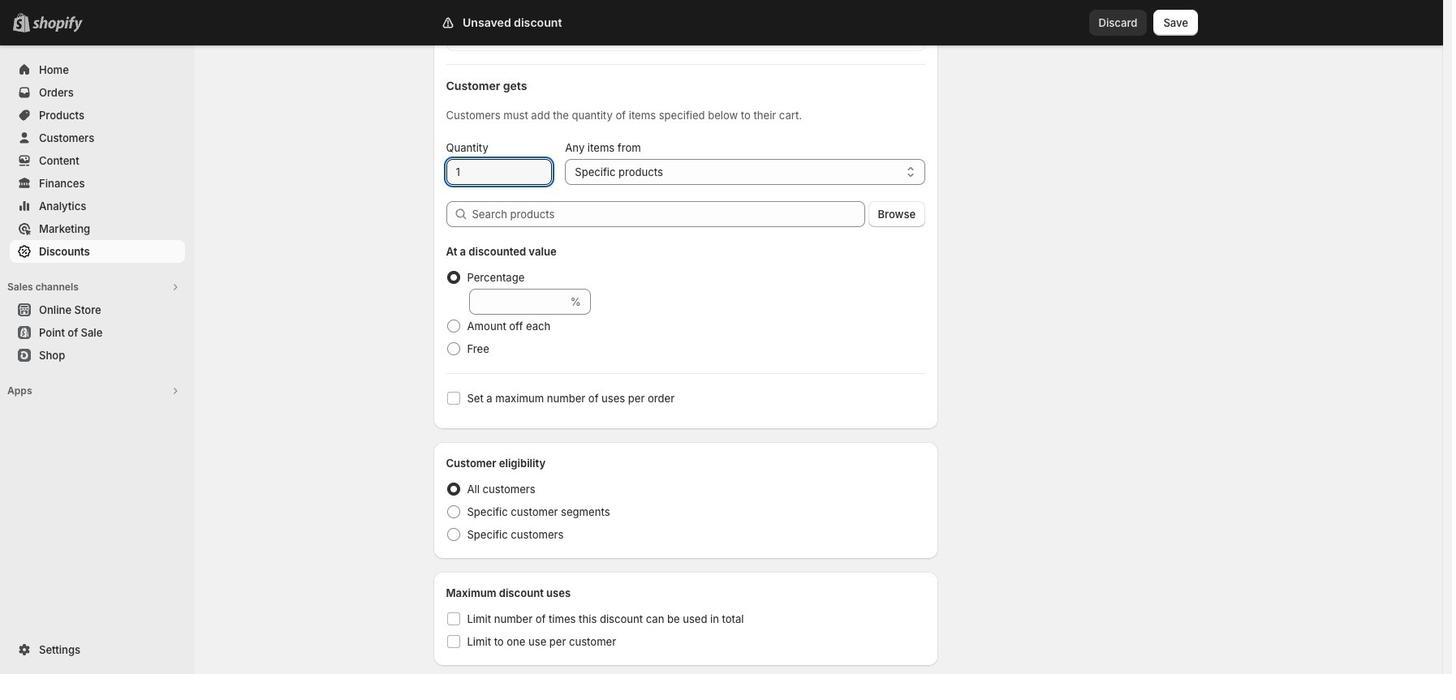 Task type: locate. For each thing, give the bounding box(es) containing it.
None text field
[[446, 159, 552, 185], [469, 289, 567, 315], [446, 159, 552, 185], [469, 289, 567, 315]]

shopify image
[[32, 16, 83, 32]]



Task type: vqa. For each thing, say whether or not it's contained in the screenshot.
order to the bottom
no



Task type: describe. For each thing, give the bounding box(es) containing it.
Search products text field
[[472, 201, 865, 227]]



